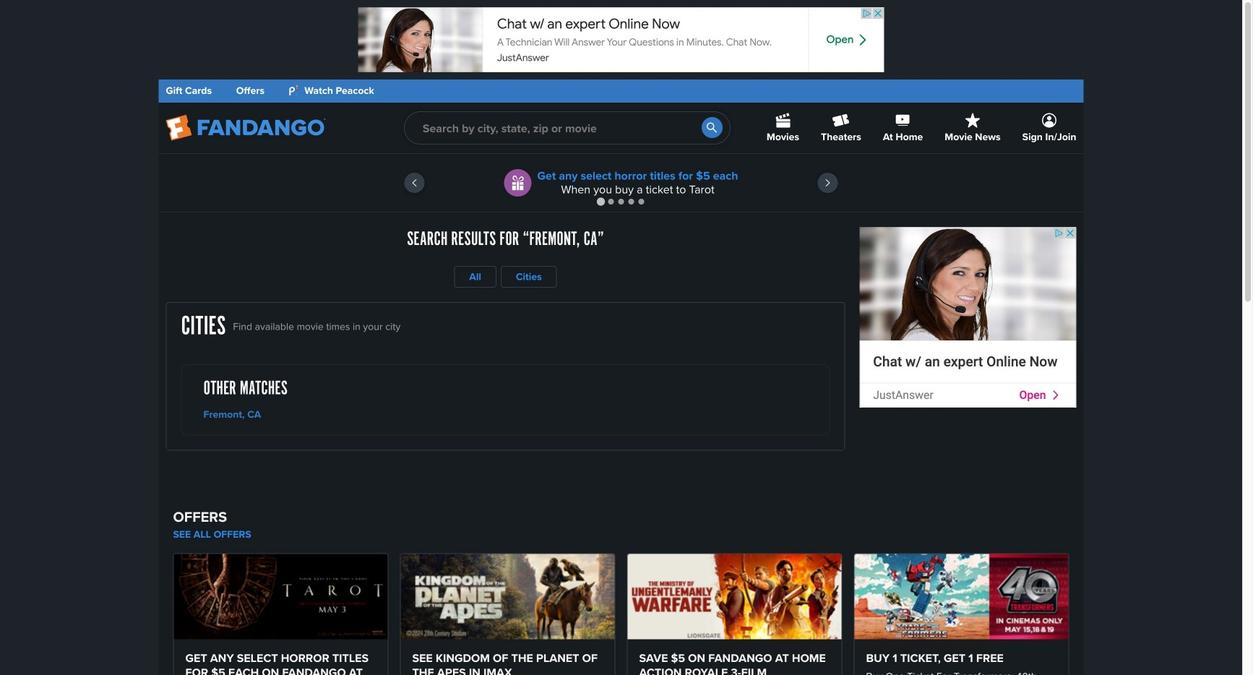 Task type: describe. For each thing, give the bounding box(es) containing it.
Search by city, state, zip or movie text field
[[404, 111, 731, 145]]

select a slide to show tab list
[[159, 196, 1084, 207]]

get any select horror titles for $5 each on fandango at home image
[[174, 554, 388, 640]]

0 vertical spatial advertisement element
[[358, 7, 885, 72]]

offer icon image
[[504, 169, 532, 197]]



Task type: locate. For each thing, give the bounding box(es) containing it.
see kingdom of the planet of the apes in imax image
[[401, 554, 615, 640]]

save $5 on fandango at home action royale 3-film collection image
[[628, 554, 842, 640]]

advertisement element
[[358, 7, 885, 72], [860, 227, 1077, 408]]

region
[[159, 154, 1084, 212]]

buy 1 ticket, get 1 free image
[[855, 554, 1069, 640]]

None search field
[[404, 111, 731, 145]]

1 vertical spatial advertisement element
[[860, 227, 1077, 408]]



Task type: vqa. For each thing, say whether or not it's contained in the screenshot.
GET ANY SELECT HORROR TITLES FOR $5 EACH ON FANDANGO AT HOME image
yes



